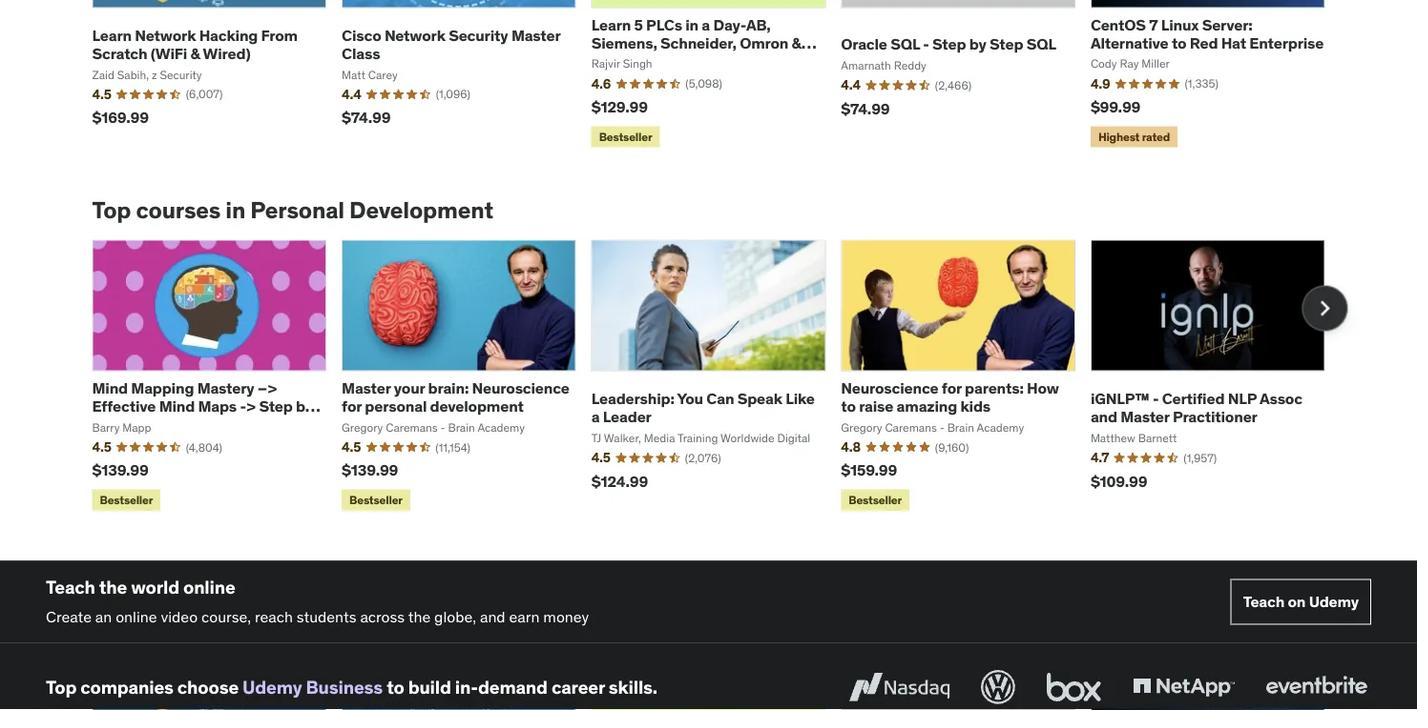Task type: vqa. For each thing, say whether or not it's contained in the screenshot.
"Davidson"
no



Task type: locate. For each thing, give the bounding box(es) containing it.
can
[[706, 389, 734, 409]]

- right maps at the left of the page
[[240, 397, 246, 416]]

network right the "cisco"
[[384, 25, 445, 45]]

1 horizontal spatial learn
[[591, 15, 631, 34]]

course,
[[201, 607, 251, 627]]

to left raise at bottom right
[[841, 397, 856, 416]]

1 network from the left
[[135, 25, 196, 45]]

0 horizontal spatial top
[[46, 676, 77, 699]]

sql left the 'alternative'
[[1026, 34, 1056, 54]]

0 vertical spatial online
[[183, 576, 235, 599]]

teach on udemy link
[[1231, 580, 1371, 626]]

network left hacking
[[135, 25, 196, 45]]

7
[[1149, 15, 1158, 34]]

learn inside learn 5 plcs in a day-ab, siemens, schneider, omron & delta
[[591, 15, 631, 34]]

nlp
[[1228, 389, 1257, 409]]

the left globe,
[[408, 607, 431, 627]]

cisco network security master class link
[[342, 25, 560, 63]]

top companies choose udemy business to build in-demand career skills.
[[46, 676, 658, 699]]

1 sql from the left
[[891, 34, 920, 54]]

0 horizontal spatial sql
[[891, 34, 920, 54]]

2 horizontal spatial to
[[1172, 33, 1187, 53]]

step
[[932, 34, 966, 54], [990, 34, 1023, 54], [259, 397, 293, 416], [92, 415, 126, 435]]

a inside learn 5 plcs in a day-ab, siemens, schneider, omron & delta
[[702, 15, 710, 34]]

top left companies
[[46, 676, 77, 699]]

for left personal
[[342, 397, 362, 416]]

top for top companies choose udemy business to build in-demand career skills.
[[46, 676, 77, 699]]

2 horizontal spatial master
[[1121, 408, 1170, 427]]

the
[[99, 576, 127, 599], [408, 607, 431, 627]]

learn left (wifi
[[92, 25, 132, 45]]

learn inside learn network hacking from scratch (wifi & wired)
[[92, 25, 132, 45]]

1 vertical spatial by
[[296, 397, 313, 416]]

teach for on
[[1243, 593, 1285, 612]]

0 horizontal spatial and
[[480, 607, 505, 627]]

learn
[[591, 15, 631, 34], [92, 25, 132, 45]]

1 horizontal spatial and
[[1091, 408, 1117, 427]]

1 horizontal spatial top
[[92, 196, 131, 225]]

0 horizontal spatial to
[[387, 676, 404, 699]]

-
[[923, 34, 929, 54], [1153, 389, 1159, 409], [240, 397, 246, 416]]

scratch
[[92, 44, 147, 63]]

1 horizontal spatial for
[[942, 379, 962, 398]]

a left leader at bottom left
[[591, 408, 600, 427]]

to left the red
[[1172, 33, 1187, 53]]

0 horizontal spatial learn
[[92, 25, 132, 45]]

top left courses
[[92, 196, 131, 225]]

0 vertical spatial in
[[685, 15, 699, 34]]

by
[[969, 34, 986, 54], [296, 397, 313, 416]]

neuroscience right brain:
[[472, 379, 570, 398]]

and
[[1091, 408, 1117, 427], [480, 607, 505, 627]]

in right courses
[[226, 196, 245, 225]]

choose
[[177, 676, 239, 699]]

2 vertical spatial to
[[387, 676, 404, 699]]

learn network hacking from scratch (wifi & wired) link
[[92, 25, 298, 63]]

& inside learn 5 plcs in a day-ab, siemens, schneider, omron & delta
[[792, 33, 801, 53]]

2 horizontal spatial -
[[1153, 389, 1159, 409]]

0 horizontal spatial a
[[591, 408, 600, 427]]

top
[[92, 196, 131, 225], [46, 676, 77, 699]]

sql
[[891, 34, 920, 54], [1026, 34, 1056, 54]]

in
[[685, 15, 699, 34], [226, 196, 245, 225]]

neuroscience for parents: how to raise amazing kids
[[841, 379, 1059, 416]]

and left the earn
[[480, 607, 505, 627]]

and left certified
[[1091, 408, 1117, 427]]

1 horizontal spatial network
[[384, 25, 445, 45]]

1 vertical spatial in
[[226, 196, 245, 225]]

online
[[183, 576, 235, 599], [116, 607, 157, 627]]

network
[[135, 25, 196, 45], [384, 25, 445, 45]]

personal
[[365, 397, 427, 416]]

1 horizontal spatial teach
[[1243, 593, 1285, 612]]

neuroscience
[[472, 379, 570, 398], [841, 379, 939, 398]]

0 vertical spatial udemy
[[1309, 593, 1359, 612]]

2 network from the left
[[384, 25, 445, 45]]

0 horizontal spatial master
[[342, 379, 391, 398]]

0 vertical spatial by
[[969, 34, 986, 54]]

server:
[[1202, 15, 1253, 34]]

- right ignlp™ at the right bottom of the page
[[1153, 389, 1159, 409]]

neuroscience for parents: how to raise amazing kids link
[[841, 379, 1059, 416]]

companies
[[80, 676, 173, 699]]

learn left "5"
[[591, 15, 631, 34]]

network inside cisco network security master class
[[384, 25, 445, 45]]

teach up create
[[46, 576, 95, 599]]

1 vertical spatial udemy
[[243, 676, 302, 699]]

0 horizontal spatial &
[[190, 44, 200, 63]]

(wifi
[[151, 44, 187, 63]]

1 horizontal spatial udemy
[[1309, 593, 1359, 612]]

0 vertical spatial the
[[99, 576, 127, 599]]

to left build
[[387, 676, 404, 699]]

1 horizontal spatial a
[[702, 15, 710, 34]]

0 vertical spatial a
[[702, 15, 710, 34]]

0 horizontal spatial udemy
[[243, 676, 302, 699]]

0 horizontal spatial neuroscience
[[472, 379, 570, 398]]

master left your
[[342, 379, 391, 398]]

teach left on
[[1243, 593, 1285, 612]]

to for top companies choose udemy business to build in-demand career skills.
[[387, 676, 404, 699]]

udemy right choose
[[243, 676, 302, 699]]

in right plcs
[[685, 15, 699, 34]]

teach on udemy
[[1243, 593, 1359, 612]]

1 vertical spatial a
[[591, 408, 600, 427]]

master left practitioner
[[1121, 408, 1170, 427]]

2 neuroscience from the left
[[841, 379, 939, 398]]

mind
[[92, 379, 128, 398], [159, 397, 195, 416]]

to inside centos 7 linux server: alternative to red hat enterprise
[[1172, 33, 1187, 53]]

carousel element
[[92, 240, 1348, 515]]

by inside mind mapping mastery –> effective mind maps -> step by step
[[296, 397, 313, 416]]

wired)
[[203, 44, 251, 63]]

the up an
[[99, 576, 127, 599]]

2 vertical spatial master
[[1121, 408, 1170, 427]]

from
[[261, 25, 298, 45]]

1 neuroscience from the left
[[472, 379, 570, 398]]

sql right oracle at the right
[[891, 34, 920, 54]]

online right an
[[116, 607, 157, 627]]

0 horizontal spatial for
[[342, 397, 362, 416]]

& right omron
[[792, 33, 801, 53]]

learn network hacking from scratch (wifi & wired)
[[92, 25, 298, 63]]

udemy right on
[[1309, 593, 1359, 612]]

eventbrite image
[[1262, 667, 1371, 709]]

0 horizontal spatial network
[[135, 25, 196, 45]]

teach inside teach the world online create an online video course, reach students across the globe, and earn money
[[46, 576, 95, 599]]

mind mapping mastery –> effective mind maps -> step by step
[[92, 379, 313, 435]]

0 horizontal spatial -
[[240, 397, 246, 416]]

1 horizontal spatial by
[[969, 34, 986, 54]]

1 horizontal spatial the
[[408, 607, 431, 627]]

delta
[[591, 51, 629, 71]]

master
[[511, 25, 560, 45], [342, 379, 391, 398], [1121, 408, 1170, 427]]

1 horizontal spatial to
[[841, 397, 856, 416]]

leadership: you can speak like a leader link
[[591, 389, 815, 427]]

1 vertical spatial online
[[116, 607, 157, 627]]

security
[[449, 25, 508, 45]]

0 horizontal spatial teach
[[46, 576, 95, 599]]

1 vertical spatial top
[[46, 676, 77, 699]]

& right (wifi
[[190, 44, 200, 63]]

1 horizontal spatial &
[[792, 33, 801, 53]]

0 vertical spatial top
[[92, 196, 131, 225]]

assoc
[[1260, 389, 1302, 409]]

0 vertical spatial and
[[1091, 408, 1117, 427]]

1 vertical spatial to
[[841, 397, 856, 416]]

learn 5 plcs in a day-ab, siemens, schneider, omron & delta
[[591, 15, 801, 71]]

mind left mapping
[[92, 379, 128, 398]]

0 horizontal spatial online
[[116, 607, 157, 627]]

to for centos 7 linux server: alternative to red hat enterprise
[[1172, 33, 1187, 53]]

oracle sql - step by step sql
[[841, 34, 1056, 54]]

master inside master your brain: neuroscience for personal development
[[342, 379, 391, 398]]

- inside ignlp™ - certified nlp  assoc and master practitioner
[[1153, 389, 1159, 409]]

0 vertical spatial master
[[511, 25, 560, 45]]

1 horizontal spatial in
[[685, 15, 699, 34]]

for
[[942, 379, 962, 398], [342, 397, 362, 416]]

& inside learn network hacking from scratch (wifi & wired)
[[190, 44, 200, 63]]

you
[[677, 389, 703, 409]]

neuroscience left kids at the right of page
[[841, 379, 939, 398]]

volkswagen image
[[977, 667, 1019, 709]]

in inside learn 5 plcs in a day-ab, siemens, schneider, omron & delta
[[685, 15, 699, 34]]

centos
[[1091, 15, 1146, 34]]

- right oracle at the right
[[923, 34, 929, 54]]

hat
[[1221, 33, 1246, 53]]

an
[[95, 607, 112, 627]]

1 horizontal spatial -
[[923, 34, 929, 54]]

master inside cisco network security master class
[[511, 25, 560, 45]]

1 vertical spatial and
[[480, 607, 505, 627]]

0 vertical spatial to
[[1172, 33, 1187, 53]]

1 vertical spatial the
[[408, 607, 431, 627]]

0 horizontal spatial by
[[296, 397, 313, 416]]

a left day-
[[702, 15, 710, 34]]

top for top courses in personal development
[[92, 196, 131, 225]]

network for scratch
[[135, 25, 196, 45]]

a
[[702, 15, 710, 34], [591, 408, 600, 427]]

1 horizontal spatial neuroscience
[[841, 379, 939, 398]]

1 horizontal spatial online
[[183, 576, 235, 599]]

leader
[[603, 408, 651, 427]]

for left parents:
[[942, 379, 962, 398]]

maps
[[198, 397, 237, 416]]

network inside learn network hacking from scratch (wifi & wired)
[[135, 25, 196, 45]]

&
[[792, 33, 801, 53], [190, 44, 200, 63]]

enterprise
[[1249, 33, 1324, 53]]

1 vertical spatial master
[[342, 379, 391, 398]]

udemy
[[1309, 593, 1359, 612], [243, 676, 302, 699]]

1 horizontal spatial sql
[[1026, 34, 1056, 54]]

brain:
[[428, 379, 469, 398]]

to
[[1172, 33, 1187, 53], [841, 397, 856, 416], [387, 676, 404, 699]]

online up course,
[[183, 576, 235, 599]]

mind left maps at the left of the page
[[159, 397, 195, 416]]

mastery
[[197, 379, 254, 398]]

master right the security
[[511, 25, 560, 45]]

udemy business link
[[243, 676, 383, 699]]

1 horizontal spatial master
[[511, 25, 560, 45]]



Task type: describe. For each thing, give the bounding box(es) containing it.
1 horizontal spatial mind
[[159, 397, 195, 416]]

ignlp™
[[1091, 389, 1150, 409]]

2 sql from the left
[[1026, 34, 1056, 54]]

amazing
[[897, 397, 957, 416]]

courses
[[136, 196, 221, 225]]

world
[[131, 576, 179, 599]]

linux
[[1161, 15, 1199, 34]]

class
[[342, 44, 380, 63]]

neuroscience inside the neuroscience for parents: how to raise amazing kids
[[841, 379, 939, 398]]

on
[[1288, 593, 1306, 612]]

0 horizontal spatial the
[[99, 576, 127, 599]]

reach
[[255, 607, 293, 627]]

5
[[634, 15, 643, 34]]

how
[[1027, 379, 1059, 398]]

>
[[246, 397, 256, 416]]

mind mapping mastery –> effective mind maps -> step by step link
[[92, 379, 320, 435]]

globe,
[[434, 607, 476, 627]]

mapping
[[131, 379, 194, 398]]

omron
[[740, 33, 788, 53]]

ignlp™ - certified nlp  assoc and master practitioner
[[1091, 389, 1302, 427]]

and inside teach the world online create an online video course, reach students across the globe, and earn money
[[480, 607, 505, 627]]

to inside the neuroscience for parents: how to raise amazing kids
[[841, 397, 856, 416]]

next image
[[1310, 294, 1340, 324]]

development
[[430, 397, 524, 416]]

for inside the neuroscience for parents: how to raise amazing kids
[[942, 379, 962, 398]]

box image
[[1042, 667, 1106, 709]]

centos 7 linux server: alternative to red hat enterprise
[[1091, 15, 1324, 53]]

for inside master your brain: neuroscience for personal development
[[342, 397, 362, 416]]

network for class
[[384, 25, 445, 45]]

netapp image
[[1129, 667, 1239, 709]]

in-
[[455, 676, 478, 699]]

leadership:
[[591, 389, 674, 409]]

certified
[[1162, 389, 1225, 409]]

earn
[[509, 607, 540, 627]]

demand
[[478, 676, 548, 699]]

ignlp™ - certified nlp  assoc and master practitioner link
[[1091, 389, 1302, 427]]

neuroscience inside master your brain: neuroscience for personal development
[[472, 379, 570, 398]]

development
[[349, 196, 493, 225]]

red
[[1190, 33, 1218, 53]]

raise
[[859, 397, 893, 416]]

plcs
[[646, 15, 682, 34]]

learn for learn 5 plcs in a day-ab, siemens, schneider, omron & delta
[[591, 15, 631, 34]]

your
[[394, 379, 425, 398]]

career
[[552, 676, 605, 699]]

oracle
[[841, 34, 887, 54]]

video
[[161, 607, 198, 627]]

hacking
[[199, 25, 258, 45]]

–>
[[258, 379, 277, 398]]

top courses in personal development
[[92, 196, 493, 225]]

build
[[408, 676, 451, 699]]

learn 5 plcs in a day-ab, siemens, schneider, omron & delta link
[[591, 15, 817, 71]]

skills.
[[609, 676, 658, 699]]

nasdaq image
[[845, 667, 954, 709]]

siemens,
[[591, 33, 657, 53]]

business
[[306, 676, 383, 699]]

oracle sql - step by step sql link
[[841, 34, 1056, 54]]

day-
[[713, 15, 746, 34]]

ab,
[[746, 15, 771, 34]]

leadership: you can speak like a leader
[[591, 389, 815, 427]]

master your brain: neuroscience for personal development link
[[342, 379, 570, 416]]

teach the world online create an online video course, reach students across the globe, and earn money
[[46, 576, 589, 627]]

students
[[297, 607, 356, 627]]

0 horizontal spatial mind
[[92, 379, 128, 398]]

and inside ignlp™ - certified nlp  assoc and master practitioner
[[1091, 408, 1117, 427]]

learn for learn network hacking from scratch (wifi & wired)
[[92, 25, 132, 45]]

speak
[[737, 389, 782, 409]]

personal
[[250, 196, 344, 225]]

kids
[[960, 397, 991, 416]]

money
[[543, 607, 589, 627]]

effective
[[92, 397, 156, 416]]

centos 7 linux server: alternative to red hat enterprise link
[[1091, 15, 1324, 53]]

master your brain: neuroscience for personal development
[[342, 379, 570, 416]]

parents:
[[965, 379, 1024, 398]]

practitioner
[[1173, 408, 1257, 427]]

- inside mind mapping mastery –> effective mind maps -> step by step
[[240, 397, 246, 416]]

a inside leadership: you can speak like a leader
[[591, 408, 600, 427]]

across
[[360, 607, 405, 627]]

cisco
[[342, 25, 381, 45]]

teach for the
[[46, 576, 95, 599]]

schneider,
[[660, 33, 737, 53]]

create
[[46, 607, 92, 627]]

like
[[786, 389, 815, 409]]

alternative
[[1091, 33, 1169, 53]]

cisco network security master class
[[342, 25, 560, 63]]

master inside ignlp™ - certified nlp  assoc and master practitioner
[[1121, 408, 1170, 427]]

0 horizontal spatial in
[[226, 196, 245, 225]]



